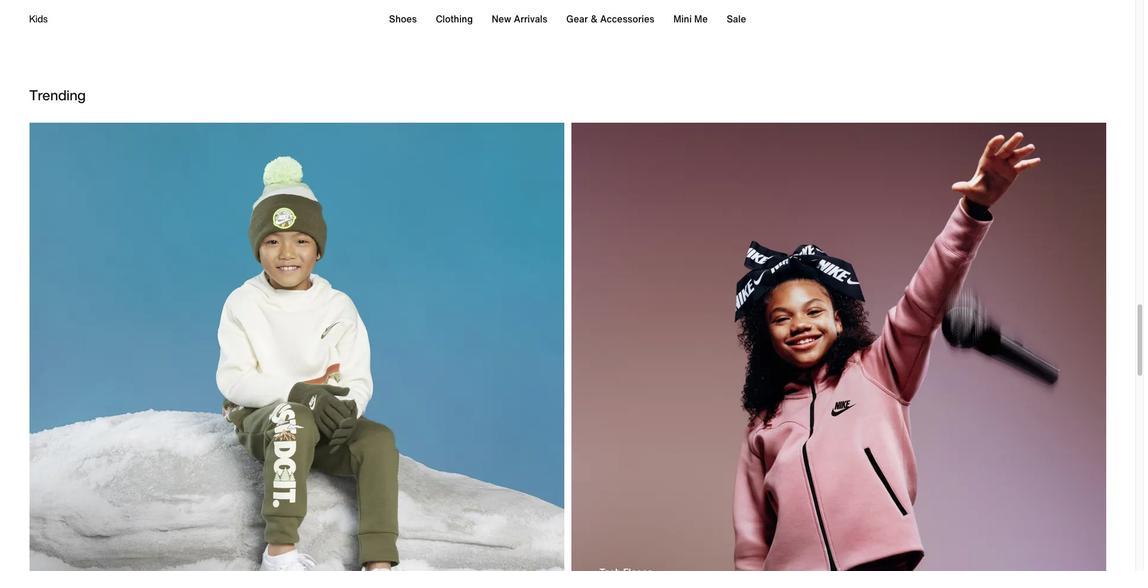Task type: locate. For each thing, give the bounding box(es) containing it.
gear & accessories link
[[567, 9, 655, 28]]

mini
[[674, 12, 692, 26]]

kids
[[29, 12, 48, 26]]

shoes menu item
[[389, 12, 417, 26]]

menu inside secondary element
[[389, 9, 747, 28]]

mini me link
[[674, 9, 708, 28]]

gear & accessories
[[567, 12, 655, 26]]

menu
[[389, 9, 747, 28]]

sale link
[[727, 9, 747, 28]]

clothing
[[436, 12, 473, 26]]

gear
[[567, 12, 588, 26]]

&
[[591, 12, 598, 26]]

menu containing shoes
[[389, 9, 747, 28]]



Task type: describe. For each thing, give the bounding box(es) containing it.
new arrivals menu item
[[492, 12, 548, 26]]

mini me
[[674, 12, 708, 26]]

clothing menu item
[[436, 12, 473, 26]]

me
[[695, 12, 708, 26]]

shoes
[[389, 12, 417, 26]]

accessories
[[601, 12, 655, 26]]

secondary element
[[29, 0, 1107, 35]]

arrivals
[[514, 12, 548, 26]]

new
[[492, 12, 512, 26]]

trending
[[29, 84, 86, 106]]

sale
[[727, 12, 747, 26]]

new arrivals
[[492, 12, 548, 26]]



Task type: vqa. For each thing, say whether or not it's contained in the screenshot.
New Arrivals menu item
yes



